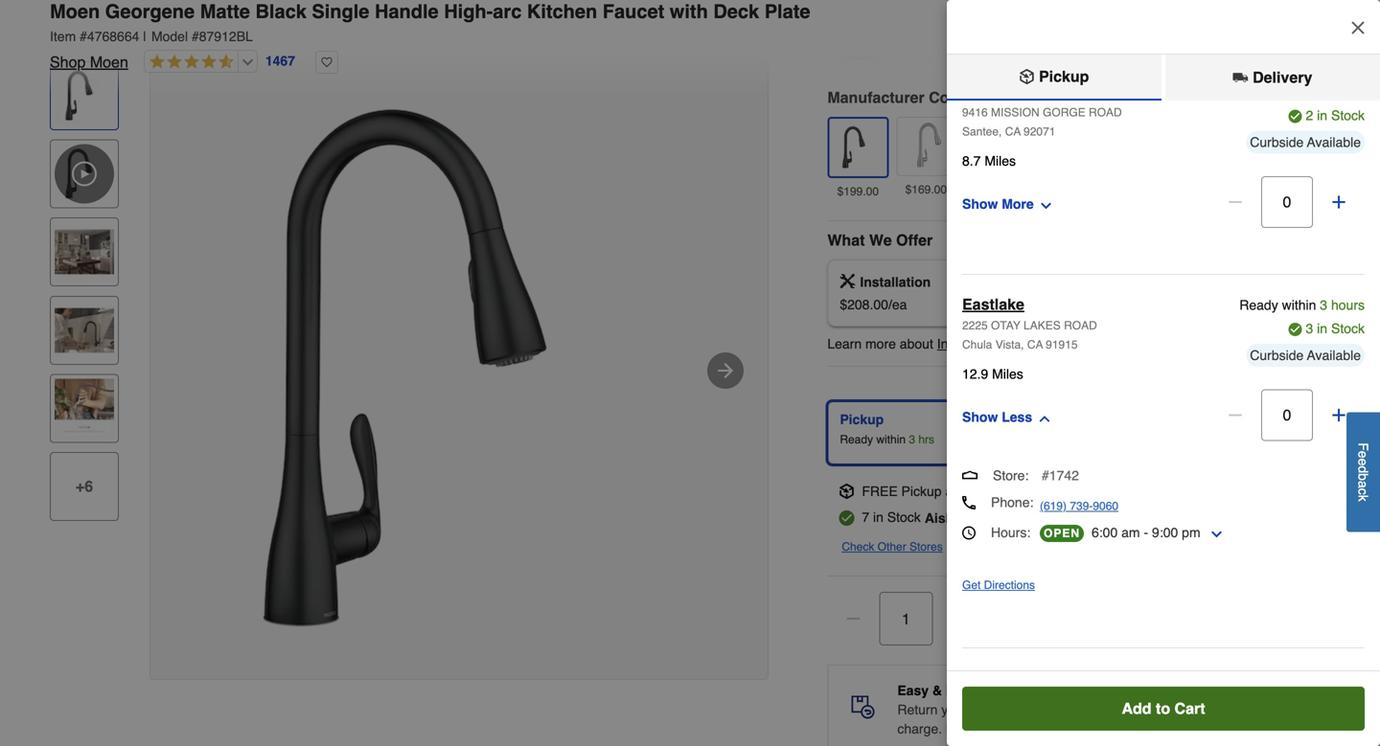 Task type: vqa. For each thing, say whether or not it's contained in the screenshot.
WINTERGREEN LIGHTING 5MM LED CHRISTMAS LIGHTS 100 4-FT X 6-FT TWINKLING WHITE CHRISTMAS NET LIGHTS ENERGY STAR image
no



Task type: locate. For each thing, give the bounding box(es) containing it.
mission
[[991, 106, 1040, 119]]

moen georgene matte black single handle high-arc kitchen faucet with deck plate item # 4768664 | model # 87912bl
[[50, 0, 810, 44]]

0 vertical spatial stock
[[1331, 108, 1365, 123]]

.
[[1001, 337, 1005, 352]]

ca
[[1005, 125, 1021, 139], [1027, 338, 1043, 352]]

0 horizontal spatial to
[[1156, 700, 1170, 718]]

0 horizontal spatial :
[[1018, 89, 1024, 106]]

1 horizontal spatial check circle filled image
[[1289, 323, 1302, 336]]

2 vertical spatial the
[[1311, 27, 1330, 43]]

0 vertical spatial ready
[[1240, 298, 1278, 313]]

eastlake
[[962, 296, 1025, 313]]

2 vertical spatial in
[[873, 510, 884, 525]]

pickup option group
[[820, 394, 1338, 473]]

3 down ready within 3 hours
[[1306, 321, 1314, 336]]

check circle filled image
[[1289, 323, 1302, 336], [839, 511, 854, 526]]

learn left more
[[828, 337, 862, 352]]

stock down hours
[[1331, 321, 1365, 336]]

stepper number input field with increment and decrement buttons number field for eastlake
[[1261, 390, 1313, 441]]

1 vertical spatial of
[[1274, 703, 1285, 718]]

0 vertical spatial black
[[255, 0, 307, 23]]

learn down your
[[946, 722, 980, 737]]

for
[[1101, 0, 1117, 5]]

0 horizontal spatial of
[[963, 8, 974, 24]]

handle
[[375, 0, 439, 23]]

minus image
[[1226, 193, 1245, 212], [844, 610, 863, 629]]

item number 4 7 6 8 6 6 4 and model number 8 7 9 1 2 b l element
[[50, 27, 1330, 46]]

0 vertical spatial stepper number input field with increment and decrement buttons number field
[[1261, 176, 1313, 228]]

free
[[1247, 703, 1270, 718]]

1 vertical spatial stock
[[1331, 321, 1365, 336]]

easy right operation,
[[1231, 0, 1260, 5]]

e up the b
[[1356, 459, 1371, 466]]

lowe's
[[1050, 484, 1091, 499]]

0 vertical spatial road
[[1089, 106, 1122, 119]]

k
[[1356, 495, 1371, 502]]

within left hrs
[[876, 433, 906, 447]]

1 vertical spatial pickup
[[840, 412, 884, 428]]

to left us
[[1215, 703, 1226, 718]]

moen down 4768664 in the left of the page
[[90, 53, 128, 71]]

to right add
[[1156, 700, 1170, 718]]

1 vertical spatial show
[[962, 410, 998, 425]]

pickup left at
[[902, 484, 942, 499]]

free
[[862, 484, 898, 499]]

of right free
[[1274, 703, 1285, 718]]

installation up $208.00/ea
[[860, 275, 931, 290]]

0 vertical spatial learn
[[828, 337, 862, 352]]

history image
[[962, 527, 976, 540]]

1 vertical spatial installation
[[937, 337, 1001, 352]]

black inside the moen georgene matte black single handle high-arc kitchen faucet with deck plate item # 4768664 | model # 87912bl
[[255, 0, 307, 23]]

$169.00
[[905, 183, 947, 197]]

it inside the reflex: equipped with the reflex system for smooth operation, easy movement and secure docking of the pulldown/pullout spray head temperature control: one-handle lever handle makes it easy to adjust the water
[[1214, 27, 1221, 43]]

1 # from the left
[[80, 29, 87, 44]]

0 horizontal spatial check circle filled image
[[839, 511, 854, 526]]

chat invite button image
[[1293, 676, 1352, 735]]

1 vertical spatial available
[[1307, 348, 1361, 363]]

0 vertical spatial moen
[[50, 0, 100, 23]]

ready up pickup image
[[840, 433, 873, 447]]

1 horizontal spatial handle
[[1127, 27, 1167, 43]]

title image
[[55, 66, 114, 126], [55, 223, 114, 282], [55, 301, 114, 360], [55, 379, 114, 438]]

stepper number input field with increment and decrement buttons number field right minus icon
[[1261, 390, 1313, 441]]

0 horizontal spatial learn
[[828, 337, 862, 352]]

get
[[962, 579, 981, 592]]

1 plus image from the top
[[1330, 193, 1349, 212]]

stepper number input field with increment and decrement buttons number field down check circle filled icon
[[1261, 176, 1313, 228]]

miles for santee
[[985, 153, 1016, 169]]

other
[[878, 541, 906, 554]]

1 vertical spatial ca
[[1027, 338, 1043, 352]]

a
[[1356, 481, 1371, 489]]

it right makes
[[1214, 27, 1221, 43]]

12.9
[[962, 367, 989, 382]]

1 vertical spatial in
[[1317, 321, 1328, 336]]

1 vertical spatial minus image
[[844, 610, 863, 629]]

charge.
[[898, 722, 942, 737]]

1 show from the top
[[962, 197, 998, 212]]

stepper number input field with increment and decrement buttons number field up easy
[[879, 592, 933, 646]]

2 with from the left
[[670, 0, 708, 23]]

returns
[[978, 684, 1029, 699]]

1 horizontal spatial pickup
[[902, 484, 942, 499]]

more down 8.7 miles
[[1002, 197, 1034, 212]]

2 vertical spatial pickup
[[902, 484, 942, 499]]

learn more
[[946, 722, 1015, 737]]

stock right the '2'
[[1331, 108, 1365, 123]]

1 horizontal spatial ready
[[1240, 298, 1278, 313]]

1 e from the top
[[1356, 451, 1371, 459]]

curbside down check circle filled icon
[[1250, 135, 1304, 150]]

1 available from the top
[[1307, 135, 1361, 150]]

1 vertical spatial black
[[1070, 89, 1108, 106]]

with inside the moen georgene matte black single handle high-arc kitchen faucet with deck plate item # 4768664 | model # 87912bl
[[670, 0, 708, 23]]

miles right 8.7
[[985, 153, 1016, 169]]

of inside the reflex: equipped with the reflex system for smooth operation, easy movement and secure docking of the pulldown/pullout spray head temperature control: one-handle lever handle makes it easy to adjust the water
[[963, 8, 974, 24]]

-
[[1144, 525, 1148, 541]]

1 vertical spatial more
[[984, 722, 1015, 737]]

1 vertical spatial :
[[1027, 525, 1031, 541]]

e
[[1356, 451, 1371, 459], [1356, 459, 1371, 466]]

1 horizontal spatial learn
[[946, 722, 980, 737]]

: right bay
[[1027, 525, 1031, 541]]

1 vertical spatial learn
[[946, 722, 980, 737]]

handle down head
[[1127, 27, 1167, 43]]

1 horizontal spatial #
[[192, 29, 199, 44]]

with inside the reflex: equipped with the reflex system for smooth operation, easy movement and secure docking of the pulldown/pullout spray head temperature control: one-handle lever handle makes it easy to adjust the water
[[963, 0, 987, 5]]

2 in stock
[[1306, 108, 1365, 123]]

0 horizontal spatial with
[[670, 0, 708, 23]]

operation,
[[1168, 0, 1228, 5]]

easy
[[898, 684, 929, 699]]

1 vertical spatial stepper number input field with increment and decrement buttons number field
[[1261, 390, 1313, 441]]

shop
[[50, 53, 86, 71]]

matte inside the moen georgene matte black single handle high-arc kitchen faucet with deck plate item # 4768664 | model # 87912bl
[[200, 0, 250, 23]]

with
[[963, 0, 987, 5], [670, 0, 708, 23]]

0 vertical spatial plus image
[[1330, 193, 1349, 212]]

with up item number 4 7 6 8 6 6 4 and model number 8 7 9 1 2 b l element
[[670, 0, 708, 23]]

1 vertical spatial the
[[978, 8, 997, 24]]

kitchen
[[527, 0, 597, 23]]

reflex:
[[843, 0, 899, 5]]

get directions link
[[962, 574, 1035, 597]]

0 horizontal spatial within
[[876, 433, 906, 447]]

f
[[1356, 443, 1371, 451]]

to inside the reflex: equipped with the reflex system for smooth operation, easy movement and secure docking of the pulldown/pullout spray head temperature control: one-handle lever handle makes it easy to adjust the water
[[1257, 27, 1268, 43]]

f e e d b a c k button
[[1347, 413, 1380, 533]]

moen up the item
[[50, 0, 100, 23]]

easy up truck filled icon
[[1224, 27, 1253, 43]]

matte up 87912bl
[[200, 0, 250, 23]]

&
[[933, 684, 942, 699]]

curbside available down the '2'
[[1250, 135, 1361, 150]]

1 horizontal spatial with
[[963, 0, 987, 5]]

otay
[[991, 319, 1021, 333]]

miles down vista, at the right of the page
[[992, 367, 1024, 382]]

within up the 3 in stock
[[1282, 298, 1316, 313]]

0 vertical spatial pickup
[[1035, 68, 1089, 85]]

stock up check other stores
[[887, 510, 921, 525]]

road inside santee 9416 mission gorge road santee, ca 92071
[[1089, 106, 1122, 119]]

plus image
[[1330, 193, 1349, 212], [1330, 406, 1349, 425]]

1 handle from the left
[[1050, 27, 1090, 43]]

0 vertical spatial miles
[[985, 153, 1016, 169]]

3 inside "pickup ready within 3 hrs"
[[909, 433, 915, 447]]

pickup up pickup image
[[840, 412, 884, 428]]

0 vertical spatial curbside
[[1250, 135, 1304, 150]]

0 horizontal spatial installation
[[860, 275, 931, 290]]

pickup inside "pickup ready within 3 hrs"
[[840, 412, 884, 428]]

2 show from the top
[[962, 410, 998, 425]]

offer
[[896, 232, 933, 249]]

# right the item
[[80, 29, 87, 44]]

phone: (619) 739-9060
[[991, 495, 1119, 513]]

of up control: on the top of the page
[[963, 8, 974, 24]]

1 horizontal spatial within
[[1282, 298, 1316, 313]]

stepper number input field with increment and decrement buttons number field for santee
[[1261, 176, 1313, 228]]

show down 8.7
[[962, 197, 998, 212]]

in right 7
[[873, 510, 884, 525]]

1 with from the left
[[963, 0, 987, 5]]

adjust
[[1271, 27, 1307, 43]]

0 vertical spatial curbside available
[[1250, 135, 1361, 150]]

arrow right image
[[714, 359, 737, 382]]

curbside available down the 3 in stock
[[1250, 348, 1361, 363]]

road
[[1089, 106, 1122, 119], [1064, 319, 1097, 333]]

show more
[[962, 197, 1034, 212]]

miles for eastlake
[[992, 367, 1024, 382]]

1 curbside from the top
[[1250, 135, 1304, 150]]

3 left hours
[[1320, 298, 1328, 313]]

1 vertical spatial curbside
[[1250, 348, 1304, 363]]

e up d
[[1356, 451, 1371, 459]]

in down ready within 3 hours
[[1317, 321, 1328, 336]]

in for 3
[[1317, 321, 1328, 336]]

road inside eastlake 2225 otay lakes road chula vista, ca 91915
[[1064, 319, 1097, 333]]

1 horizontal spatial to
[[1215, 703, 1226, 718]]

show less
[[962, 410, 1032, 425]]

0 vertical spatial it
[[1214, 27, 1221, 43]]

0 vertical spatial 3
[[1320, 298, 1328, 313]]

reflex: equipped with the reflex system for smooth operation, easy movement and secure docking of the pulldown/pullout spray head temperature control: one-handle lever handle makes it easy to adjust the water
[[843, 0, 1330, 61]]

2 vertical spatial stock
[[887, 510, 921, 525]]

0 horizontal spatial pickup
[[840, 412, 884, 428]]

the
[[991, 0, 1009, 5], [978, 8, 997, 24], [1311, 27, 1330, 43]]

easy & free returns return your new, unused item in-store or ship it back to us free of charge.
[[898, 684, 1285, 737]]

91915
[[1046, 338, 1078, 352]]

0 vertical spatial check circle filled image
[[1289, 323, 1302, 336]]

chula
[[962, 338, 992, 352]]

0 horizontal spatial 3
[[909, 433, 915, 447]]

pickup
[[1035, 68, 1089, 85], [840, 412, 884, 428], [902, 484, 942, 499]]

1 horizontal spatial of
[[1274, 703, 1285, 718]]

bay
[[987, 511, 1015, 526]]

to left adjust
[[1257, 27, 1268, 43]]

learn for learn more about installation .
[[828, 337, 862, 352]]

1 vertical spatial 3
[[1306, 321, 1314, 336]]

1 horizontal spatial ca
[[1027, 338, 1043, 352]]

it right ship
[[1172, 703, 1179, 718]]

3 title image from the top
[[55, 301, 114, 360]]

close image
[[1349, 18, 1368, 37]]

water
[[843, 46, 876, 61]]

2 horizontal spatial 3
[[1320, 298, 1328, 313]]

pickup inside button
[[1035, 68, 1089, 85]]

handle down pulldown/pullout
[[1050, 27, 1090, 43]]

1 vertical spatial road
[[1064, 319, 1097, 333]]

1 horizontal spatial installation
[[937, 337, 1001, 352]]

2 horizontal spatial to
[[1257, 27, 1268, 43]]

cart
[[1175, 700, 1205, 718]]

1467
[[265, 53, 295, 69]]

1 vertical spatial ready
[[840, 433, 873, 447]]

0 vertical spatial show
[[962, 197, 998, 212]]

to inside easy & free returns return your new, unused item in-store or ship it back to us free of charge.
[[1215, 703, 1226, 718]]

plus image for santee
[[1330, 193, 1349, 212]]

check circle filled image left 7
[[839, 511, 854, 526]]

return
[[898, 703, 938, 718]]

0 vertical spatial within
[[1282, 298, 1316, 313]]

2 handle from the left
[[1127, 27, 1167, 43]]

faucet
[[603, 0, 665, 23]]

manufacturer
[[828, 89, 925, 106]]

available down "2 in stock"
[[1307, 135, 1361, 150]]

learn for learn more
[[946, 722, 980, 737]]

2 available from the top
[[1307, 348, 1361, 363]]

9060
[[1093, 500, 1119, 513]]

manufacturer color/finish : matte black
[[828, 89, 1108, 106]]

0 vertical spatial more
[[1002, 197, 1034, 212]]

1 vertical spatial plus image
[[1330, 406, 1349, 425]]

0 vertical spatial in
[[1317, 108, 1328, 123]]

pickup up gorge at the top right of the page
[[1035, 68, 1089, 85]]

0 vertical spatial available
[[1307, 135, 1361, 150]]

in right the '2'
[[1317, 108, 1328, 123]]

(619) 739-9060 link
[[1040, 497, 1119, 516]]

available down the 3 in stock
[[1307, 348, 1361, 363]]

installation down '2225'
[[937, 337, 1001, 352]]

2
[[1306, 108, 1314, 123]]

1 vertical spatial check circle filled image
[[839, 511, 854, 526]]

0 horizontal spatial matte
[[200, 0, 250, 23]]

: down pickup icon
[[1018, 89, 1024, 106]]

the left reflex
[[991, 0, 1009, 5]]

0 horizontal spatial ca
[[1005, 125, 1021, 139]]

with up control: on the top of the page
[[963, 0, 987, 5]]

0 vertical spatial ca
[[1005, 125, 1021, 139]]

lakes
[[1024, 319, 1061, 333]]

1 vertical spatial curbside available
[[1250, 348, 1361, 363]]

0 horizontal spatial black
[[255, 0, 307, 23]]

c
[[1356, 489, 1371, 495]]

eastlake link
[[962, 293, 1025, 316]]

#1742
[[1042, 468, 1079, 484]]

ca down mission
[[1005, 125, 1021, 139]]

2 vertical spatial 3
[[909, 433, 915, 447]]

moen inside the moen georgene matte black single handle high-arc kitchen faucet with deck plate item # 4768664 | model # 87912bl
[[50, 0, 100, 23]]

high-
[[444, 0, 493, 23]]

check circle filled image down ready within 3 hours
[[1289, 323, 1302, 336]]

3 left hrs
[[909, 433, 915, 447]]

arc
[[493, 0, 522, 23]]

1 curbside available from the top
[[1250, 135, 1361, 150]]

road up 91915
[[1064, 319, 1097, 333]]

show left less
[[962, 410, 998, 425]]

0 vertical spatial of
[[963, 8, 974, 24]]

item
[[50, 29, 76, 44]]

within
[[1282, 298, 1316, 313], [876, 433, 906, 447]]

the up control: on the top of the page
[[978, 8, 997, 24]]

ready left hours
[[1240, 298, 1278, 313]]

in
[[1317, 108, 1328, 123], [1317, 321, 1328, 336], [873, 510, 884, 525]]

0 vertical spatial matte
[[200, 0, 250, 23]]

# right model
[[192, 29, 199, 44]]

free pickup at mission valley lowe's
[[862, 484, 1091, 499]]

0 vertical spatial installation
[[860, 275, 931, 290]]

1 horizontal spatial matte
[[1028, 89, 1066, 106]]

+6 button
[[50, 452, 119, 521]]

1 vertical spatial it
[[1172, 703, 1179, 718]]

curbside down ready within 3 hours
[[1250, 348, 1304, 363]]

it
[[1214, 27, 1221, 43], [1172, 703, 1179, 718]]

matte down pickup icon
[[1028, 89, 1066, 106]]

eastlake 2225 otay lakes road chula vista, ca 91915
[[962, 296, 1097, 352]]

2 plus image from the top
[[1330, 406, 1349, 425]]

1 vertical spatial miles
[[992, 367, 1024, 382]]

2 curbside from the top
[[1250, 348, 1304, 363]]

0 horizontal spatial #
[[80, 29, 87, 44]]

1 horizontal spatial it
[[1214, 27, 1221, 43]]

0 vertical spatial minus image
[[1226, 193, 1245, 212]]

road right gorge at the top right of the page
[[1089, 106, 1122, 119]]

0 horizontal spatial it
[[1172, 703, 1179, 718]]

pickup image
[[1019, 69, 1035, 84]]

of
[[963, 8, 974, 24], [1274, 703, 1285, 718]]

0 horizontal spatial ready
[[840, 433, 873, 447]]

more down new,
[[984, 722, 1015, 737]]

within inside "pickup ready within 3 hrs"
[[876, 433, 906, 447]]

ca down lakes
[[1027, 338, 1043, 352]]

0 horizontal spatial handle
[[1050, 27, 1090, 43]]

makes
[[1171, 27, 1210, 43]]

1 vertical spatial within
[[876, 433, 906, 447]]

the right adjust
[[1311, 27, 1330, 43]]

hours
[[991, 525, 1027, 541]]

Stepper number input field with increment and decrement buttons number field
[[1261, 176, 1313, 228], [1261, 390, 1313, 441], [879, 592, 933, 646]]

2 horizontal spatial pickup
[[1035, 68, 1089, 85]]

deck
[[713, 0, 759, 23]]

1 horizontal spatial black
[[1070, 89, 1108, 106]]

check
[[842, 541, 875, 554]]



Task type: describe. For each thing, give the bounding box(es) containing it.
2 e from the top
[[1356, 459, 1371, 466]]

2225
[[962, 319, 988, 333]]

back
[[1182, 703, 1211, 718]]

delivery button
[[1166, 55, 1380, 101]]

and
[[843, 8, 865, 24]]

one-
[[1020, 27, 1050, 43]]

heart outline image
[[315, 51, 338, 74]]

santee
[[962, 82, 1013, 100]]

we
[[869, 232, 892, 249]]

santee,
[[962, 125, 1002, 139]]

matte black image
[[833, 123, 883, 173]]

pickup image
[[839, 484, 854, 499]]

9:00
[[1152, 525, 1178, 541]]

control:
[[947, 27, 1016, 43]]

mission
[[962, 484, 1007, 499]]

8.7 miles
[[962, 153, 1016, 169]]

georgene
[[105, 0, 195, 23]]

pickup for pickup
[[1035, 68, 1089, 85]]

ready within 3 hours
[[1240, 298, 1365, 313]]

pickup for pickup ready within 3 hrs
[[840, 412, 884, 428]]

0 horizontal spatial minus image
[[844, 610, 863, 629]]

reflex
[[1013, 0, 1051, 5]]

$208.00/ea
[[840, 297, 907, 313]]

poway link
[[962, 667, 1011, 690]]

delivery
[[1249, 69, 1313, 86]]

assembly image
[[840, 274, 855, 289]]

check other stores button
[[842, 538, 943, 557]]

show for santee
[[962, 197, 998, 212]]

add
[[1122, 700, 1152, 718]]

0 vertical spatial easy
[[1231, 0, 1260, 5]]

more for show more
[[1002, 197, 1034, 212]]

4.6 stars image
[[145, 54, 234, 71]]

free
[[946, 684, 974, 699]]

in-
[[1080, 703, 1094, 718]]

what we offer
[[828, 232, 933, 249]]

87912bl
[[199, 29, 253, 44]]

santee 9416 mission gorge road santee, ca 92071
[[962, 82, 1122, 139]]

check circle filled image for free pickup
[[839, 511, 854, 526]]

2 title image from the top
[[55, 223, 114, 282]]

aisle
[[925, 511, 957, 526]]

in for 2
[[1317, 108, 1328, 123]]

0 vertical spatial the
[[991, 0, 1009, 5]]

phone image
[[962, 497, 976, 510]]

hours :
[[991, 525, 1031, 541]]

hrs
[[919, 433, 935, 447]]

less
[[1002, 410, 1032, 425]]

4 title image from the top
[[55, 379, 114, 438]]

am
[[1122, 525, 1140, 541]]

pm
[[1182, 525, 1201, 541]]

temperature
[[843, 27, 943, 43]]

store:
[[993, 468, 1029, 484]]

92071
[[1024, 125, 1056, 139]]

6:00
[[1092, 525, 1118, 541]]

1 vertical spatial matte
[[1028, 89, 1066, 106]]

road for santee
[[1089, 106, 1122, 119]]

poway
[[962, 670, 1011, 687]]

road for eastlake
[[1064, 319, 1097, 333]]

stores
[[910, 541, 943, 554]]

pickup ready within 3 hrs
[[840, 412, 935, 447]]

system
[[1055, 0, 1097, 5]]

ca inside eastlake 2225 otay lakes road chula vista, ca 91915
[[1027, 338, 1043, 352]]

plus image for eastlake
[[1330, 406, 1349, 425]]

to inside button
[[1156, 700, 1170, 718]]

ca inside santee 9416 mission gorge road santee, ca 92071
[[1005, 125, 1021, 139]]

head
[[1137, 8, 1167, 24]]

1 vertical spatial moen
[[90, 53, 128, 71]]

stock for 2 in stock
[[1331, 108, 1365, 123]]

directions
[[984, 579, 1035, 592]]

spot resist stainless image
[[901, 122, 951, 172]]

pulldown/pullout
[[1000, 8, 1097, 24]]

check circle filled image for 3 hours
[[1289, 323, 1302, 336]]

about
[[900, 337, 933, 352]]

1 vertical spatial easy
[[1224, 27, 1253, 43]]

add to cart
[[1122, 700, 1205, 718]]

1 horizontal spatial :
[[1027, 525, 1031, 541]]

minus image
[[1226, 406, 1245, 425]]

lever
[[1094, 27, 1123, 43]]

color/finish
[[929, 89, 1018, 106]]

store
[[1094, 703, 1124, 718]]

1 title image from the top
[[55, 66, 114, 126]]

8.7
[[962, 153, 981, 169]]

phone:
[[991, 495, 1034, 510]]

aisle 43
[[925, 511, 976, 526]]

gorge
[[1043, 106, 1086, 119]]

smooth
[[1120, 0, 1164, 5]]

learn more about installation .
[[828, 337, 1005, 352]]

ready inside "pickup ready within 3 hrs"
[[840, 433, 873, 447]]

739-
[[1070, 500, 1093, 513]]

4768664
[[87, 29, 139, 44]]

2 curbside available from the top
[[1250, 348, 1361, 363]]

stock for 7 in stock
[[887, 510, 921, 525]]

it inside easy & free returns return your new, unused item in-store or ship it back to us free of charge.
[[1172, 703, 1179, 718]]

of inside easy & free returns return your new, unused item in-store or ship it back to us free of charge.
[[1274, 703, 1285, 718]]

6:00 am - 9:00 pm
[[1092, 525, 1201, 541]]

more
[[866, 337, 896, 352]]

check other stores
[[842, 541, 943, 554]]

1 horizontal spatial 3
[[1306, 321, 1314, 336]]

1 horizontal spatial minus image
[[1226, 193, 1245, 212]]

secure
[[869, 8, 909, 24]]

what
[[828, 232, 865, 249]]

open
[[1044, 527, 1080, 541]]

installation $208.00/ea
[[840, 275, 931, 313]]

check circle filled image
[[1289, 110, 1302, 123]]

show for eastlake
[[962, 410, 998, 425]]

pagoda image
[[962, 468, 978, 483]]

2 vertical spatial stepper number input field with increment and decrement buttons number field
[[879, 592, 933, 646]]

|
[[143, 29, 147, 44]]

(619)
[[1040, 500, 1067, 513]]

docking
[[913, 8, 959, 24]]

more for learn more
[[984, 722, 1015, 737]]

at
[[946, 484, 957, 499]]

9416
[[962, 106, 988, 119]]

truck filled image
[[1233, 70, 1249, 85]]

stock for 3 in stock
[[1331, 321, 1365, 336]]

installation inside installation $208.00/ea
[[860, 275, 931, 290]]

equipped
[[903, 0, 959, 5]]

learn more link
[[946, 720, 1015, 739]]

2 # from the left
[[192, 29, 199, 44]]

your
[[942, 703, 968, 718]]

f e e d b a c k
[[1356, 443, 1371, 502]]

0 vertical spatial :
[[1018, 89, 1024, 106]]

item
[[1050, 703, 1076, 718]]

or
[[1128, 703, 1140, 718]]

us
[[1229, 703, 1244, 718]]



